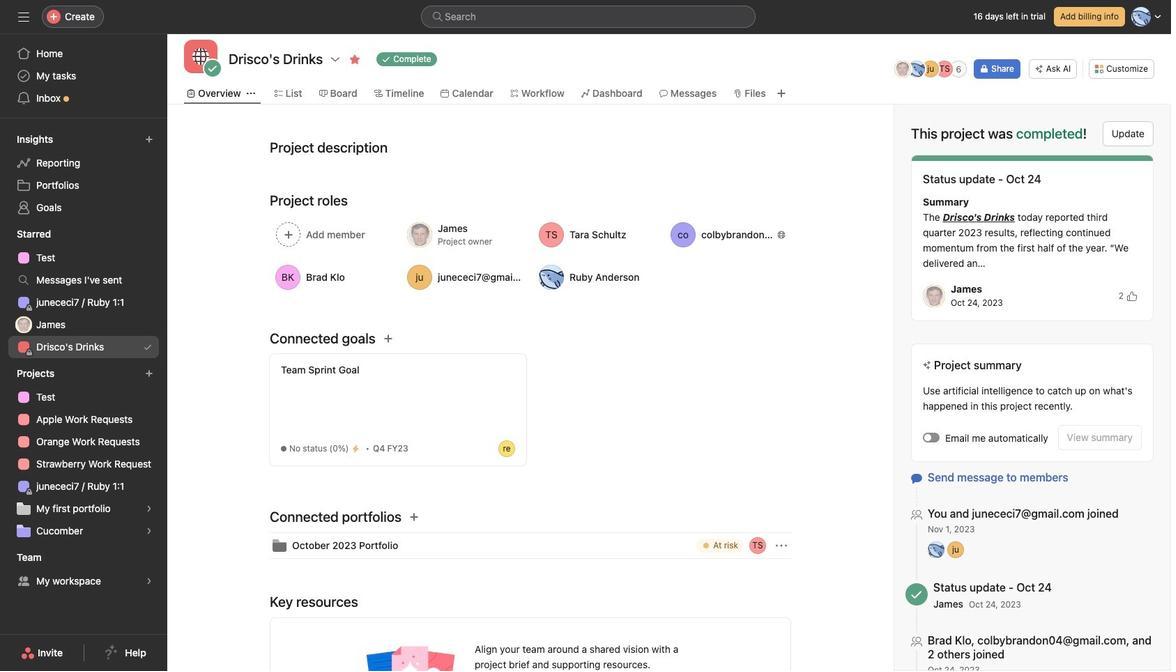 Task type: locate. For each thing, give the bounding box(es) containing it.
add tab image
[[776, 88, 787, 99]]

new project or portfolio image
[[145, 369, 153, 378]]

switch
[[923, 433, 940, 443]]

projects element
[[0, 361, 167, 545]]

list item
[[270, 533, 791, 558]]

tab actions image
[[247, 89, 255, 98]]

teams element
[[0, 545, 167, 595]]

add to portfolio image
[[408, 512, 420, 523]]

starred element
[[0, 222, 167, 361]]

see details, my workspace image
[[145, 577, 153, 586]]

add goal image
[[383, 333, 394, 344]]

list box
[[421, 6, 756, 28]]

global element
[[0, 34, 167, 118]]

insights element
[[0, 127, 167, 222]]

2 likes. click to like this task image
[[1126, 290, 1138, 301]]

globe image
[[192, 48, 209, 65]]

new insights image
[[145, 135, 153, 144]]



Task type: describe. For each thing, give the bounding box(es) containing it.
see details, cucomber image
[[145, 527, 153, 535]]

show options image
[[330, 54, 341, 65]]

see details, my first portfolio image
[[145, 505, 153, 513]]

latest status update element
[[911, 155, 1154, 321]]

hide sidebar image
[[18, 11, 29, 22]]

remove from starred image
[[349, 54, 361, 65]]

actions image
[[776, 540, 787, 551]]

toggle owner popover image
[[749, 537, 766, 554]]



Task type: vqa. For each thing, say whether or not it's contained in the screenshot.
actions icon
yes



